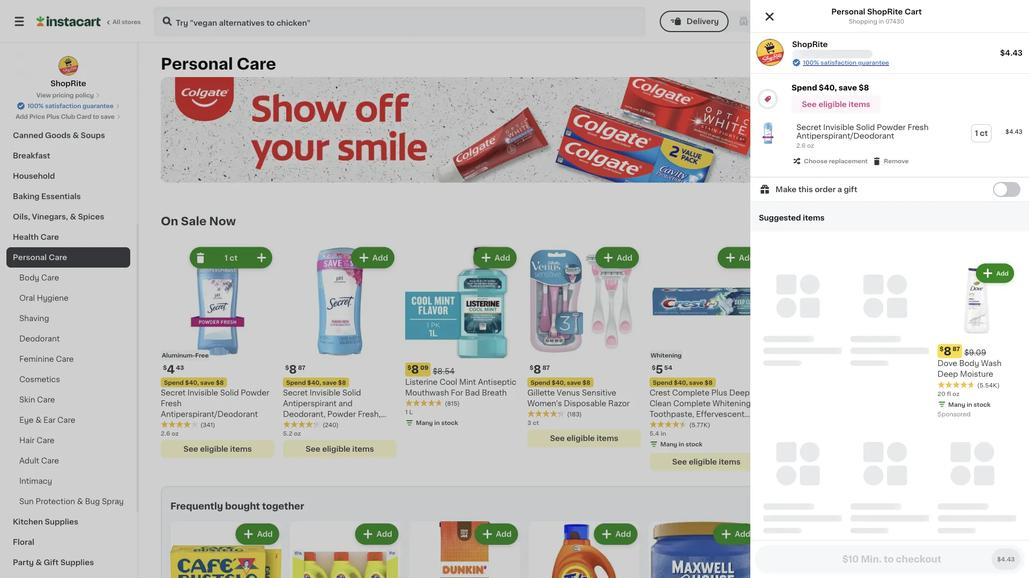 Task type: vqa. For each thing, say whether or not it's contained in the screenshot.
Moisture
yes



Task type: describe. For each thing, give the bounding box(es) containing it.
delivery for delivery by 12:35-12:45pm
[[850, 17, 884, 25]]

condiments
[[13, 111, 61, 119]]

oils,
[[13, 213, 30, 221]]

0 horizontal spatial personal
[[13, 254, 47, 262]]

$ for listerine cool mint antiseptic mouthwash for bad breath
[[407, 365, 411, 371]]

see eligible items button for secret invisible solid antiperspirant and deodorant, powder fresh, twin pack
[[283, 441, 397, 459]]

soothing
[[894, 411, 928, 418]]

sponsored badge image
[[938, 412, 970, 418]]

spend for secret invisible solid powder fresh antiperspirant/deodorant
[[164, 380, 184, 386]]

87 for secret invisible solid antiperspirant and deodorant, powder fresh, twin pack
[[298, 365, 305, 371]]

secret invisible solid powder fresh antiperspirant/deodorant
[[161, 389, 269, 418]]

care for feminine care link
[[56, 356, 74, 363]]

health care link
[[6, 227, 130, 248]]

see eligible items for vicks vaposhower, dissolvable shower tablets, soothing non-medicated vapors
[[917, 446, 985, 453]]

0 vertical spatial personal care
[[161, 57, 276, 72]]

vinegars,
[[32, 213, 68, 221]]

spend $40, save $8 for secret invisible solid powder fresh antiperspirant/deodorant
[[164, 380, 224, 386]]

$ inside $ 2 54
[[774, 365, 778, 371]]

items down make this order a gift
[[803, 214, 825, 222]]

deli
[[13, 50, 28, 58]]

1 horizontal spatial 100% satisfaction guarantee
[[803, 60, 889, 66]]

eligible for secret invisible solid powder fresh antiperspirant/deodorant
[[200, 446, 228, 453]]

oils, vinegars, & spices link
[[6, 207, 130, 227]]

care for body care link
[[41, 274, 59, 282]]

many for 5
[[660, 442, 677, 448]]

spend $40, save $8 for gillette venus sensitive women's disposable razor
[[531, 380, 590, 386]]

save for vicks vaposhower, dissolvable shower tablets, soothing non-medicated vapors
[[934, 380, 948, 386]]

$ inside $ 8 87 $9.09 dove body wash deep moisture
[[940, 347, 944, 352]]

$8 for secret invisible solid powder fresh antiperspirant/deodorant
[[216, 380, 224, 386]]

gift
[[44, 560, 59, 567]]

$8.09 original price: $8.54 element
[[405, 363, 519, 377]]

soups
[[81, 132, 105, 139]]

add price plus club card to save link
[[16, 113, 121, 121]]

tablets,
[[970, 400, 999, 408]]

deep inside $ 8 87 $9.09 dove body wash deep moisture
[[938, 371, 958, 378]]

care for skin care link
[[37, 397, 55, 404]]

oz inside product group
[[172, 431, 179, 437]]

guarantee inside the '100% satisfaction guarantee' button
[[83, 103, 114, 109]]

$8.87 original price: $9.09 element
[[938, 345, 1016, 359]]

for
[[451, 389, 463, 397]]

see for crest complete plus deep clean complete whitening toothpaste, effervescent mint
[[672, 459, 687, 466]]

goods for dry
[[29, 91, 55, 99]]

43
[[176, 365, 184, 371]]

secret invisible solid antiperspirant and deodorant, powder fresh, twin pack
[[283, 389, 381, 429]]

(815)
[[445, 401, 460, 407]]

crest
[[650, 389, 670, 397]]

spend $40, save $8 inside promotion-wrapper element
[[792, 84, 869, 92]]

foods
[[50, 71, 74, 78]]

condiments & sauces
[[13, 111, 99, 119]]

cool
[[440, 379, 457, 386]]

remove secret invisible solid powder fresh antiperspirant/deodorant image
[[194, 252, 207, 265]]

gillette
[[527, 389, 555, 397]]

ear
[[43, 417, 56, 425]]

1 horizontal spatial shoprite
[[792, 41, 828, 48]]

many for 8
[[416, 421, 433, 426]]

$ 8 87 for secret invisible solid antiperspirant and deodorant, powder fresh, twin pack
[[285, 365, 305, 376]]

8 for listerine cool mint antiseptic mouthwash for bad breath
[[411, 365, 419, 376]]

save for gillette venus sensitive women's disposable razor
[[567, 380, 581, 386]]

items for crest complete plus deep clean complete whitening toothpaste, effervescent mint
[[719, 459, 741, 466]]

$40, for secret invisible solid powder fresh antiperspirant/deodorant
[[185, 380, 199, 386]]

see eligible items button for crest complete plus deep clean complete whitening toothpaste, effervescent mint
[[650, 453, 763, 472]]

care for 'personal care' link
[[49, 254, 67, 262]]

plus for deep
[[711, 389, 727, 397]]

care for hair care link
[[37, 437, 54, 445]]

invisible inside secret invisible solid powder fresh antiperspirant/deodorant 2.6 oz
[[823, 124, 854, 131]]

breakfast link
[[6, 146, 130, 166]]

bakery link
[[6, 24, 130, 44]]

spend for gillette venus sensitive women's disposable razor
[[531, 380, 550, 386]]

see eligible items for crest complete plus deep clean complete whitening toothpaste, effervescent mint
[[672, 459, 741, 466]]

$8 for secret invisible solid antiperspirant and deodorant, powder fresh, twin pack
[[338, 380, 346, 386]]

make this order a gift
[[776, 186, 857, 194]]

0 horizontal spatial body
[[19, 274, 39, 282]]

powder for secret invisible solid powder fresh antiperspirant/deodorant 2.6 oz
[[877, 124, 906, 131]]

pricing
[[52, 92, 74, 98]]

cosmetics link
[[6, 370, 130, 390]]

increment quantity of secret invisible solid powder fresh antiperspirant/deodorant image
[[255, 252, 268, 265]]

2 vertical spatial shoprite
[[51, 80, 86, 87]]

product group containing 5
[[650, 245, 763, 472]]

frequently bought together section
[[161, 487, 1008, 579]]

54 for 5
[[664, 365, 672, 371]]

baking essentials
[[13, 193, 81, 200]]

deodorant link
[[6, 329, 130, 349]]

(5.54k)
[[977, 383, 1000, 389]]

service type group
[[593, 11, 743, 32]]

pasta
[[64, 91, 86, 99]]

100% satisfaction guarantee inside button
[[27, 103, 114, 109]]

$ for gillette venus sensitive women's disposable razor
[[530, 365, 534, 371]]

shaving link
[[6, 309, 130, 329]]

gillette venus sensitive women's disposable razor
[[527, 389, 630, 408]]

policy
[[75, 92, 94, 98]]

listerine
[[405, 379, 438, 386]]

1 ct inside the item carousel region
[[225, 254, 238, 262]]

intimacy link
[[6, 472, 130, 492]]

oz inside secret invisible solid powder fresh antiperspirant/deodorant 2.6 oz
[[807, 143, 814, 149]]

5.4 in
[[650, 431, 666, 437]]

choose
[[804, 158, 828, 164]]

shoprite link
[[51, 56, 86, 89]]

on
[[161, 216, 178, 227]]

sensitive
[[582, 389, 616, 397]]

spend $40, save $8 for crest complete plus deep clean complete whitening toothpaste, effervescent mint
[[653, 380, 713, 386]]

care inside eye & ear care link
[[57, 417, 75, 425]]

1 vertical spatial complete
[[673, 400, 711, 408]]

venus
[[557, 389, 580, 397]]

8 for secret invisible solid antiperspirant and deodorant, powder fresh, twin pack
[[289, 365, 297, 376]]

spend $40, save $8 for vicks vaposhower, dissolvable shower tablets, soothing non-medicated vapors
[[897, 380, 957, 386]]

in right 5.4
[[661, 431, 666, 437]]

see inside promotion-wrapper element
[[802, 101, 817, 108]]

oz right fl
[[953, 391, 960, 397]]

spend for vicks vaposhower, dissolvable shower tablets, soothing non-medicated vapors
[[897, 380, 917, 386]]

powder inside secret invisible solid antiperspirant and deodorant, powder fresh, twin pack
[[327, 411, 356, 418]]

see eligible items button up secret invisible solid powder fresh antiperspirant/deodorant 2.6 oz
[[792, 95, 881, 114]]

$11.09 element
[[894, 363, 1008, 377]]

$ 8 09
[[407, 365, 429, 376]]

adult care
[[19, 458, 59, 465]]

see eligible items for secret invisible solid powder fresh antiperspirant/deodorant
[[183, 446, 252, 453]]

1 inside 1 ct button
[[975, 130, 978, 137]]

satisfaction inside 'link'
[[821, 60, 857, 66]]

& inside 'link'
[[73, 132, 79, 139]]

87 inside $ 8 87 $9.09 dove body wash deep moisture
[[953, 347, 960, 352]]

frequently bought together
[[170, 503, 304, 512]]

all stores
[[113, 19, 141, 25]]

antiperspirant
[[283, 400, 337, 408]]

54 for 2
[[786, 365, 794, 371]]

powder for secret invisible solid powder fresh antiperspirant/deodorant
[[241, 389, 269, 397]]

100% satisfaction guarantee button
[[17, 100, 120, 110]]

see eligible items for secret invisible solid antiperspirant and deodorant, powder fresh, twin pack
[[306, 446, 374, 453]]

$8.54
[[433, 368, 455, 375]]

item carousel region
[[161, 241, 1023, 478]]

to
[[93, 114, 99, 120]]

$2.54 original price: $3.32 element
[[772, 363, 886, 377]]

deli link
[[6, 44, 130, 64]]

see for secret invisible solid antiperspirant and deodorant, powder fresh, twin pack
[[306, 446, 320, 453]]

stock for 8
[[441, 421, 458, 426]]

suggested items
[[759, 214, 825, 222]]

spend for secret invisible solid antiperspirant and deodorant, powder fresh, twin pack
[[286, 380, 306, 386]]

whitening inside 'crest complete plus deep clean complete whitening toothpaste, effervescent mint'
[[713, 400, 751, 408]]

shoprite logo image
[[58, 56, 79, 76]]

many in stock for 8
[[416, 421, 458, 426]]

crest complete plus deep clean complete whitening toothpaste, effervescent mint
[[650, 389, 751, 429]]

oral hygiene
[[19, 295, 69, 302]]

eye
[[19, 417, 34, 425]]

save inside promotion-wrapper element
[[839, 84, 857, 92]]

$ 8 87 for gillette venus sensitive women's disposable razor
[[530, 365, 550, 376]]

save for secret invisible solid powder fresh antiperspirant/deodorant
[[200, 380, 214, 386]]

100% inside 'link'
[[803, 60, 819, 66]]

$9.09
[[964, 350, 986, 357]]

antiperspirant/deodorant for secret invisible solid powder fresh antiperspirant/deodorant
[[161, 411, 258, 418]]

non-
[[930, 411, 949, 418]]

care for health care link
[[40, 234, 59, 241]]

eye & ear care
[[19, 417, 75, 425]]

20
[[938, 391, 946, 397]]

all
[[113, 19, 120, 25]]

feminine care
[[19, 356, 74, 363]]

supplies inside kitchen supplies link
[[45, 519, 78, 526]]

eligible for crest complete plus deep clean complete whitening toothpaste, effervescent mint
[[689, 459, 717, 466]]

5.2 oz
[[283, 431, 301, 437]]

2
[[778, 365, 785, 376]]

prepared foods
[[13, 71, 74, 78]]

floral
[[13, 539, 34, 547]]

personal care link
[[6, 248, 130, 268]]

12:35-
[[899, 17, 924, 25]]

intimacy
[[19, 478, 52, 486]]

$40, for gillette venus sensitive women's disposable razor
[[552, 380, 566, 386]]

1 ct inside button
[[975, 130, 988, 137]]

see eligible items button for vicks vaposhower, dissolvable shower tablets, soothing non-medicated vapors
[[894, 441, 1008, 459]]

essentials
[[41, 193, 81, 200]]

bought
[[225, 503, 260, 512]]

invisible for 4
[[187, 389, 218, 397]]

eligible for vicks vaposhower, dissolvable shower tablets, soothing non-medicated vapors
[[933, 446, 962, 453]]

vapors
[[894, 422, 920, 429]]

save for crest complete plus deep clean complete whitening toothpaste, effervescent mint
[[689, 380, 703, 386]]

• sponsored: colgate: show off your smile. shop now. image
[[161, 77, 1008, 183]]

2.6 inside product group
[[161, 431, 170, 437]]

shower
[[939, 400, 968, 408]]

items for vicks vaposhower, dissolvable shower tablets, soothing non-medicated vapors
[[963, 446, 985, 453]]

2 horizontal spatial many
[[948, 402, 965, 408]]

antiseptic
[[478, 379, 517, 386]]

product group containing 4
[[161, 245, 274, 459]]

secret for 4
[[161, 389, 186, 397]]

replacement
[[829, 158, 868, 164]]

remove button
[[872, 157, 909, 166]]

skin care link
[[6, 390, 130, 411]]

see eligible items for gillette venus sensitive women's disposable razor
[[550, 435, 618, 443]]

solid for 4
[[220, 389, 239, 397]]

secret invisible solid powder fresh antiperspirant/deodorant button
[[797, 123, 947, 141]]

protection
[[36, 499, 75, 506]]

razor
[[608, 400, 630, 408]]

bakery
[[13, 30, 40, 38]]

delivery by 12:35-12:45pm
[[850, 17, 960, 25]]

1 inside product group
[[225, 254, 228, 262]]

stock for 5
[[686, 442, 703, 448]]

1 horizontal spatial 1
[[405, 410, 408, 416]]

1 horizontal spatial ct
[[533, 421, 539, 426]]

(240)
[[323, 423, 339, 429]]

deodorant,
[[283, 411, 326, 418]]



Task type: locate. For each thing, give the bounding box(es) containing it.
2 vertical spatial stock
[[686, 442, 703, 448]]

goods
[[29, 91, 55, 99], [45, 132, 71, 139]]

0 vertical spatial plus
[[46, 114, 59, 120]]

fresh for secret invisible solid powder fresh antiperspirant/deodorant
[[161, 400, 182, 408]]

$4.43 inside product group
[[1006, 129, 1023, 135]]

body down $9.09
[[959, 360, 979, 368]]

spend up the antiperspirant
[[286, 380, 306, 386]]

save up secret invisible solid powder fresh antiperspirant/deodorant
[[200, 380, 214, 386]]

1 vertical spatial guarantee
[[83, 103, 114, 109]]

secret for 8
[[283, 389, 308, 397]]

secret inside secret invisible solid powder fresh antiperspirant/deodorant
[[161, 389, 186, 397]]

deep inside 'crest complete plus deep clean complete whitening toothpaste, effervescent mint'
[[729, 389, 750, 397]]

fresh up remove
[[908, 124, 929, 131]]

see eligible items down (183)
[[550, 435, 618, 443]]

mint up 5.4 in
[[650, 422, 666, 429]]

deep
[[938, 371, 958, 378], [729, 389, 750, 397]]

0 vertical spatial ct
[[980, 130, 988, 137]]

see eligible items button down (341) on the left bottom of the page
[[161, 441, 274, 459]]

in for listerine cool mint antiseptic mouthwash for bad breath
[[434, 421, 440, 426]]

0 horizontal spatial $ 8 87
[[285, 365, 305, 376]]

2 54 from the left
[[786, 365, 794, 371]]

0 horizontal spatial 2.6
[[161, 431, 170, 437]]

$8 for gillette venus sensitive women's disposable razor
[[583, 380, 590, 386]]

1 horizontal spatial 2.6
[[797, 143, 806, 149]]

$40, down 100% satisfaction guarantee 'link'
[[819, 84, 837, 92]]

save up vaposhower,
[[934, 380, 948, 386]]

medicated
[[949, 411, 990, 418]]

2 horizontal spatial secret
[[797, 124, 822, 131]]

vicks
[[894, 389, 914, 397]]

0 vertical spatial guarantee
[[858, 60, 889, 66]]

0 horizontal spatial invisible
[[187, 389, 218, 397]]

plus for club
[[46, 114, 59, 120]]

save up 'crest complete plus deep clean complete whitening toothpaste, effervescent mint' on the right of page
[[689, 380, 703, 386]]

$ inside $ 8 09
[[407, 365, 411, 371]]

oz up choose
[[807, 143, 814, 149]]

eligible for gillette venus sensitive women's disposable razor
[[567, 435, 595, 443]]

see eligible items down (240)
[[306, 446, 374, 453]]

$ inside the $ 5 54
[[652, 365, 656, 371]]

$ left 09
[[407, 365, 411, 371]]

canned goods & soups link
[[6, 125, 130, 146]]

stock up medicated
[[974, 402, 991, 408]]

(5.77k)
[[689, 423, 710, 429]]

$ 5 54
[[652, 365, 672, 376]]

in left by
[[879, 18, 884, 24]]

stock down (5.77k)
[[686, 442, 703, 448]]

see eligible items button down (240)
[[283, 441, 397, 459]]

$8 up and
[[338, 380, 346, 386]]

(183)
[[567, 412, 582, 418]]

100% up condiments
[[27, 103, 44, 109]]

0 horizontal spatial many
[[416, 421, 433, 426]]

items inside promotion-wrapper element
[[849, 101, 870, 108]]

adult
[[19, 458, 39, 465]]

see for secret invisible solid powder fresh antiperspirant/deodorant
[[183, 446, 198, 453]]

spend $40, save $8 up 'venus'
[[531, 380, 590, 386]]

1 vertical spatial 100% satisfaction guarantee
[[27, 103, 114, 109]]

see eligible items button for secret invisible solid powder fresh antiperspirant/deodorant
[[161, 441, 274, 459]]

1 54 from the left
[[664, 365, 672, 371]]

0 vertical spatial goods
[[29, 91, 55, 99]]

see for vicks vaposhower, dissolvable shower tablets, soothing non-medicated vapors
[[917, 446, 932, 453]]

8 up gillette
[[534, 365, 541, 376]]

delivery for delivery
[[620, 18, 652, 25]]

&
[[56, 91, 63, 99], [62, 111, 69, 119], [73, 132, 79, 139], [70, 213, 76, 221], [35, 417, 41, 425], [77, 499, 83, 506], [36, 560, 42, 567]]

$ 4 43
[[163, 365, 184, 376]]

plus up effervescent
[[711, 389, 727, 397]]

$8 up secret invisible solid powder fresh antiperspirant/deodorant
[[216, 380, 224, 386]]

$40, up vaposhower,
[[918, 380, 932, 386]]

8 for gillette venus sensitive women's disposable razor
[[534, 365, 541, 376]]

spend $40, save $8 down the $ 5 54
[[653, 380, 713, 386]]

$8 up 'crest complete plus deep clean complete whitening toothpaste, effervescent mint' on the right of page
[[705, 380, 713, 386]]

items for secret invisible solid powder fresh antiperspirant/deodorant
[[230, 446, 252, 453]]

$8 down 100% satisfaction guarantee 'link'
[[859, 84, 869, 92]]

0 vertical spatial many
[[948, 402, 965, 408]]

1 horizontal spatial personal
[[161, 57, 233, 72]]

0 vertical spatial whitening
[[651, 353, 682, 359]]

0 horizontal spatial deep
[[729, 389, 750, 397]]

0 vertical spatial complete
[[672, 389, 710, 397]]

items down medicated
[[963, 446, 985, 453]]

see eligible items button down (5.77k)
[[650, 453, 763, 472]]

2 horizontal spatial solid
[[856, 124, 875, 131]]

shoprite inside personal shoprite cart shopping in 07430
[[867, 8, 903, 16]]

87 up gillette
[[542, 365, 550, 371]]

add price plus club card to save
[[16, 114, 115, 120]]

54 inside $ 2 54
[[786, 365, 794, 371]]

0 vertical spatial shoprite
[[867, 8, 903, 16]]

mint inside listerine cool mint antiseptic mouthwash for bad breath
[[459, 379, 476, 386]]

whitening up effervescent
[[713, 400, 751, 408]]

1 horizontal spatial $ 8 87
[[530, 365, 550, 376]]

2 horizontal spatial shoprite
[[867, 8, 903, 16]]

a
[[838, 186, 842, 194]]

1 vertical spatial supplies
[[60, 560, 94, 567]]

solid inside secret invisible solid powder fresh antiperspirant/deodorant 2.6 oz
[[856, 124, 875, 131]]

2 $ 8 87 from the left
[[530, 365, 550, 376]]

care inside 'personal care' link
[[49, 254, 67, 262]]

$ left 43
[[163, 365, 167, 371]]

$40, inside promotion-wrapper element
[[819, 84, 837, 92]]

shoprite
[[867, 8, 903, 16], [792, 41, 828, 48], [51, 80, 86, 87]]

make
[[776, 186, 797, 194]]

0 horizontal spatial solid
[[220, 389, 239, 397]]

1 vertical spatial whitening
[[713, 400, 751, 408]]

$8 inside promotion-wrapper element
[[859, 84, 869, 92]]

3 ct
[[527, 421, 539, 426]]

spend $40, save $8 up the antiperspirant
[[286, 380, 346, 386]]

spend down $ 4 43
[[164, 380, 184, 386]]

care inside health care link
[[40, 234, 59, 241]]

1 vertical spatial body
[[959, 360, 979, 368]]

ct inside button
[[980, 130, 988, 137]]

satisfaction down shopping
[[821, 60, 857, 66]]

bad
[[465, 389, 480, 397]]

hair care
[[19, 437, 54, 445]]

spend $40, save $8 for secret invisible solid antiperspirant and deodorant, powder fresh, twin pack
[[286, 380, 346, 386]]

goods for canned
[[45, 132, 71, 139]]

1 vertical spatial ct
[[230, 254, 238, 262]]

many in stock down 5.4 in
[[660, 442, 703, 448]]

shopping
[[849, 18, 877, 24]]

2 vertical spatial ct
[[533, 421, 539, 426]]

powder inside secret invisible solid powder fresh antiperspirant/deodorant
[[241, 389, 269, 397]]

spend down 100% satisfaction guarantee 'link'
[[792, 84, 817, 92]]

eligible for secret invisible solid antiperspirant and deodorant, powder fresh, twin pack
[[322, 446, 350, 453]]

sale
[[181, 216, 207, 227]]

spend for crest complete plus deep clean complete whitening toothpaste, effervescent mint
[[653, 380, 673, 386]]

1 vertical spatial fresh
[[161, 400, 182, 408]]

items down the fresh,
[[352, 446, 374, 453]]

54 right 5
[[664, 365, 672, 371]]

body inside $ 8 87 $9.09 dove body wash deep moisture
[[959, 360, 979, 368]]

see eligible items up secret invisible solid powder fresh antiperspirant/deodorant 2.6 oz
[[802, 101, 870, 108]]

100% inside button
[[27, 103, 44, 109]]

solid inside secret invisible solid powder fresh antiperspirant/deodorant
[[220, 389, 239, 397]]

eligible down (5.77k)
[[689, 459, 717, 466]]

see eligible items button for gillette venus sensitive women's disposable razor
[[527, 430, 641, 448]]

fresh inside secret invisible solid powder fresh antiperspirant/deodorant 2.6 oz
[[908, 124, 929, 131]]

feminine
[[19, 356, 54, 363]]

fresh,
[[358, 411, 381, 418]]

invisible inside secret invisible solid antiperspirant and deodorant, powder fresh, twin pack
[[310, 389, 340, 397]]

0 vertical spatial 100%
[[803, 60, 819, 66]]

save for secret invisible solid antiperspirant and deodorant, powder fresh, twin pack
[[323, 380, 337, 386]]

powder inside secret invisible solid powder fresh antiperspirant/deodorant 2.6 oz
[[877, 124, 906, 131]]

cart
[[905, 8, 922, 16]]

0 horizontal spatial 1 ct
[[225, 254, 238, 262]]

$40, for secret invisible solid antiperspirant and deodorant, powder fresh, twin pack
[[307, 380, 321, 386]]

nsored
[[987, 187, 1008, 192]]

1 horizontal spatial plus
[[711, 389, 727, 397]]

2.6 oz
[[161, 431, 179, 437]]

hair care link
[[6, 431, 130, 451]]

0 vertical spatial antiperspirant/deodorant
[[797, 132, 894, 140]]

eligible down sponsored badge image
[[933, 446, 962, 453]]

$ inside $ 4 43
[[163, 365, 167, 371]]

sun
[[19, 499, 34, 506]]

1 ct
[[975, 130, 988, 137], [225, 254, 238, 262]]

deodorant
[[19, 336, 60, 343]]

in up medicated
[[967, 402, 972, 408]]

2.6 inside secret invisible solid powder fresh antiperspirant/deodorant 2.6 oz
[[797, 143, 806, 149]]

guarantee down shopping
[[858, 60, 889, 66]]

guarantee inside 100% satisfaction guarantee 'link'
[[858, 60, 889, 66]]

8 up dove
[[944, 346, 952, 357]]

0 vertical spatial stock
[[974, 402, 991, 408]]

8 inside $ 8 87 $9.09 dove body wash deep moisture
[[944, 346, 952, 357]]

8 left 09
[[411, 365, 419, 376]]

07430 inside personal shoprite cart shopping in 07430
[[886, 18, 904, 24]]

0 horizontal spatial delivery
[[620, 18, 652, 25]]

antiperspirant/deodorant inside secret invisible solid powder fresh antiperspirant/deodorant
[[161, 411, 258, 418]]

promotion-wrapper element
[[750, 74, 1029, 178]]

1 horizontal spatial solid
[[342, 389, 361, 397]]

supplies inside party & gift supplies link
[[60, 560, 94, 567]]

54 inside the $ 5 54
[[664, 365, 672, 371]]

1 horizontal spatial many in stock
[[660, 442, 703, 448]]

l
[[409, 410, 413, 416]]

$40,
[[819, 84, 837, 92], [185, 380, 199, 386], [307, 380, 321, 386], [552, 380, 566, 386], [674, 380, 688, 386], [918, 380, 932, 386]]

breakfast
[[13, 152, 50, 160]]

0 vertical spatial $4.43
[[1000, 49, 1023, 57]]

save up 'venus'
[[567, 380, 581, 386]]

2 vertical spatial many in stock
[[660, 442, 703, 448]]

87 up dove
[[953, 347, 960, 352]]

0 horizontal spatial guarantee
[[83, 103, 114, 109]]

in down mouthwash
[[434, 421, 440, 426]]

canned
[[13, 132, 43, 139]]

8 up the antiperspirant
[[289, 365, 297, 376]]

delivery
[[850, 17, 884, 25], [620, 18, 652, 25]]

2 horizontal spatial personal
[[832, 8, 865, 16]]

$8 for vicks vaposhower, dissolvable shower tablets, soothing non-medicated vapors
[[949, 380, 957, 386]]

$ 8 87 up the antiperspirant
[[285, 365, 305, 376]]

0 vertical spatial mint
[[459, 379, 476, 386]]

delivery inside button
[[620, 18, 652, 25]]

1 horizontal spatial satisfaction
[[821, 60, 857, 66]]

personal inside personal shoprite cart shopping in 07430
[[832, 8, 865, 16]]

stock
[[974, 402, 991, 408], [441, 421, 458, 426], [686, 442, 703, 448]]

aluminum-
[[162, 353, 195, 359]]

$40, for crest complete plus deep clean complete whitening toothpaste, effervescent mint
[[674, 380, 688, 386]]

moisture
[[960, 371, 993, 378]]

deep down dove
[[938, 371, 958, 378]]

0 horizontal spatial personal care
[[13, 254, 67, 262]]

20 fl oz
[[938, 391, 960, 397]]

1 vertical spatial mint
[[650, 422, 666, 429]]

1 ct button
[[972, 125, 991, 142]]

frequently
[[170, 503, 223, 512]]

1 horizontal spatial antiperspirant/deodorant
[[797, 132, 894, 140]]

2 horizontal spatial many in stock
[[948, 402, 991, 408]]

4
[[167, 365, 175, 376]]

0 vertical spatial satisfaction
[[821, 60, 857, 66]]

1 horizontal spatial guarantee
[[858, 60, 889, 66]]

100% satisfaction guarantee down shopping
[[803, 60, 889, 66]]

bug
[[85, 499, 100, 506]]

many up sponsored badge image
[[948, 402, 965, 408]]

0 horizontal spatial 54
[[664, 365, 672, 371]]

party
[[13, 560, 34, 567]]

see eligible items button down sponsored badge image
[[894, 441, 1008, 459]]

many inside product group
[[660, 442, 677, 448]]

body care
[[19, 274, 59, 282]]

0 vertical spatial many in stock
[[948, 402, 991, 408]]

care inside hair care link
[[37, 437, 54, 445]]

breath
[[482, 389, 507, 397]]

product group
[[161, 245, 274, 459], [283, 245, 397, 459], [405, 245, 519, 430], [527, 245, 641, 448], [650, 245, 763, 472], [894, 245, 1008, 459], [938, 262, 1016, 421], [170, 522, 281, 579], [290, 522, 401, 579], [409, 522, 520, 579], [529, 522, 640, 579], [648, 522, 759, 579], [768, 522, 879, 579], [887, 522, 998, 579]]

shoprite down foods
[[51, 80, 86, 87]]

invisible for 8
[[310, 389, 340, 397]]

antiperspirant/deodorant up (341) on the left bottom of the page
[[161, 411, 258, 418]]

many down 5.4 in
[[660, 442, 677, 448]]

shoprite image
[[757, 39, 784, 66]]

eligible down (240)
[[322, 446, 350, 453]]

0 horizontal spatial satisfaction
[[45, 103, 81, 109]]

1 vertical spatial goods
[[45, 132, 71, 139]]

1 horizontal spatial body
[[959, 360, 979, 368]]

0 horizontal spatial many in stock
[[416, 421, 458, 426]]

$8 for crest complete plus deep clean complete whitening toothpaste, effervescent mint
[[705, 380, 713, 386]]

0 vertical spatial fresh
[[908, 124, 929, 131]]

0 vertical spatial powder
[[877, 124, 906, 131]]

order
[[815, 186, 836, 194]]

secret inside secret invisible solid antiperspirant and deodorant, powder fresh, twin pack
[[283, 389, 308, 397]]

1 vertical spatial shoprite
[[792, 41, 828, 48]]

canned goods & soups
[[13, 132, 105, 139]]

0 horizontal spatial whitening
[[651, 353, 682, 359]]

1 vertical spatial 100%
[[27, 103, 44, 109]]

sauces
[[70, 111, 99, 119]]

$ left $3.32
[[774, 365, 778, 371]]

solid inside secret invisible solid antiperspirant and deodorant, powder fresh, twin pack
[[342, 389, 361, 397]]

goods inside 'link'
[[45, 132, 71, 139]]

in inside personal shoprite cart shopping in 07430
[[879, 18, 884, 24]]

on sale now
[[161, 216, 236, 227]]

0 vertical spatial 1
[[975, 130, 978, 137]]

see eligible items down sponsored badge image
[[917, 446, 985, 453]]

satisfaction inside button
[[45, 103, 81, 109]]

see for gillette venus sensitive women's disposable razor
[[550, 435, 565, 443]]

eye & ear care link
[[6, 411, 130, 431]]

save right to
[[101, 114, 115, 120]]

oz down secret invisible solid powder fresh antiperspirant/deodorant
[[172, 431, 179, 437]]

$ up the antiperspirant
[[285, 365, 289, 371]]

invisible up the antiperspirant
[[310, 389, 340, 397]]

many in stock for 5
[[660, 442, 703, 448]]

2 horizontal spatial 1
[[975, 130, 978, 137]]

items down razor
[[597, 435, 618, 443]]

spend $40, save $8
[[792, 84, 869, 92], [164, 380, 224, 386], [286, 380, 346, 386], [531, 380, 590, 386], [653, 380, 713, 386], [897, 380, 957, 386]]

care inside feminine care link
[[56, 356, 74, 363]]

1 vertical spatial 1
[[225, 254, 228, 262]]

secret down $ 4 43
[[161, 389, 186, 397]]

0 horizontal spatial stock
[[441, 421, 458, 426]]

care inside skin care link
[[37, 397, 55, 404]]

care inside adult care link
[[41, 458, 59, 465]]

0 horizontal spatial ct
[[230, 254, 238, 262]]

shoprite down 07430 popup button
[[792, 41, 828, 48]]

sun protection & bug spray
[[19, 499, 124, 506]]

see eligible items inside promotion-wrapper element
[[802, 101, 870, 108]]

1 horizontal spatial many
[[660, 442, 677, 448]]

5
[[656, 365, 663, 376]]

secret up choose
[[797, 124, 822, 131]]

0 vertical spatial 1 ct
[[975, 130, 988, 137]]

instacart logo image
[[36, 15, 101, 28]]

2 vertical spatial powder
[[327, 411, 356, 418]]

solid for 8
[[342, 389, 361, 397]]

in for crest complete plus deep clean complete whitening toothpaste, effervescent mint
[[679, 442, 684, 448]]

1 horizontal spatial stock
[[686, 442, 703, 448]]

$ up gillette
[[530, 365, 534, 371]]

save
[[839, 84, 857, 92], [101, 114, 115, 120], [200, 380, 214, 386], [323, 380, 337, 386], [567, 380, 581, 386], [689, 380, 703, 386], [934, 380, 948, 386]]

eligible inside promotion-wrapper element
[[819, 101, 847, 108]]

$ for crest complete plus deep clean complete whitening toothpaste, effervescent mint
[[652, 365, 656, 371]]

0 horizontal spatial secret
[[161, 389, 186, 397]]

spend inside promotion-wrapper element
[[792, 84, 817, 92]]

see eligible items down (341) on the left bottom of the page
[[183, 446, 252, 453]]

solid
[[856, 124, 875, 131], [220, 389, 239, 397], [342, 389, 361, 397]]

oz right 5.2 at the bottom of page
[[294, 431, 301, 437]]

& inside 'link'
[[62, 111, 69, 119]]

care for adult care link
[[41, 458, 59, 465]]

0 vertical spatial supplies
[[45, 519, 78, 526]]

87 up the antiperspirant
[[298, 365, 305, 371]]

$40, for vicks vaposhower, dissolvable shower tablets, soothing non-medicated vapors
[[918, 380, 932, 386]]

items up secret invisible solid powder fresh antiperspirant/deodorant button
[[849, 101, 870, 108]]

invisible inside secret invisible solid powder fresh antiperspirant/deodorant
[[187, 389, 218, 397]]

price
[[29, 114, 45, 120]]

dry
[[13, 91, 27, 99]]

0 vertical spatial 2.6
[[797, 143, 806, 149]]

baking
[[13, 193, 39, 200]]

eligible up secret invisible solid powder fresh antiperspirant/deodorant 2.6 oz
[[819, 101, 847, 108]]

1 horizontal spatial powder
[[327, 411, 356, 418]]

satisfaction down pricing
[[45, 103, 81, 109]]

see eligible items down (5.77k)
[[672, 459, 741, 466]]

in for dove body wash deep moisture
[[967, 402, 972, 408]]

body up oral at the bottom left of page
[[19, 274, 39, 282]]

antiperspirant/deodorant inside secret invisible solid powder fresh antiperspirant/deodorant 2.6 oz
[[797, 132, 894, 140]]

fl
[[947, 391, 951, 397]]

product group
[[750, 116, 1029, 173]]

add button
[[352, 248, 393, 268], [474, 248, 516, 268], [596, 248, 638, 268], [719, 248, 760, 268], [963, 248, 1005, 268], [976, 264, 1014, 283], [237, 525, 278, 545], [356, 525, 398, 545], [476, 525, 517, 545], [595, 525, 637, 545], [715, 525, 756, 545], [834, 525, 875, 545], [953, 525, 995, 545]]

0 vertical spatial deep
[[938, 371, 958, 378]]

$ for secret invisible solid antiperspirant and deodorant, powder fresh, twin pack
[[285, 365, 289, 371]]

100% satisfaction guarantee down view pricing policy link
[[27, 103, 114, 109]]

2 horizontal spatial powder
[[877, 124, 906, 131]]

stock down (815)
[[441, 421, 458, 426]]

1 horizontal spatial whitening
[[713, 400, 751, 408]]

fresh for secret invisible solid powder fresh antiperspirant/deodorant 2.6 oz
[[908, 124, 929, 131]]

personal shoprite cart shopping in 07430
[[832, 8, 922, 24]]

1 vertical spatial satisfaction
[[45, 103, 81, 109]]

2 horizontal spatial invisible
[[823, 124, 854, 131]]

spend $40, save $8 up vaposhower,
[[897, 380, 957, 386]]

mint up bad
[[459, 379, 476, 386]]

guarantee
[[858, 60, 889, 66], [83, 103, 114, 109]]

oz
[[807, 143, 814, 149], [953, 391, 960, 397], [172, 431, 179, 437], [294, 431, 301, 437]]

1 vertical spatial 1 ct
[[225, 254, 238, 262]]

kitchen supplies
[[13, 519, 78, 526]]

remove
[[884, 158, 909, 164]]

$ up dove
[[940, 347, 944, 352]]

mint inside 'crest complete plus deep clean complete whitening toothpaste, effervescent mint'
[[650, 422, 666, 429]]

12:45pm
[[924, 17, 960, 25]]

items for secret invisible solid antiperspirant and deodorant, powder fresh, twin pack
[[352, 446, 374, 453]]

$ for secret invisible solid powder fresh antiperspirant/deodorant
[[163, 365, 167, 371]]

items
[[849, 101, 870, 108], [803, 214, 825, 222], [597, 435, 618, 443], [230, 446, 252, 453], [352, 446, 374, 453], [963, 446, 985, 453], [719, 459, 741, 466]]

1 vertical spatial 2.6
[[161, 431, 170, 437]]

whitening up the $ 5 54
[[651, 353, 682, 359]]

cosmetics
[[19, 376, 60, 384]]

1 horizontal spatial fresh
[[908, 124, 929, 131]]

antiperspirant/deodorant for secret invisible solid powder fresh antiperspirant/deodorant 2.6 oz
[[797, 132, 894, 140]]

07430 inside popup button
[[773, 17, 799, 25]]

None search field
[[153, 6, 579, 36]]

plus inside 'crest complete plus deep clean complete whitening toothpaste, effervescent mint'
[[711, 389, 727, 397]]

0 horizontal spatial shoprite
[[51, 80, 86, 87]]

1 vertical spatial $4.43
[[1006, 129, 1023, 135]]

54 right 2
[[786, 365, 794, 371]]

2 horizontal spatial stock
[[974, 402, 991, 408]]

secret inside secret invisible solid powder fresh antiperspirant/deodorant 2.6 oz
[[797, 124, 822, 131]]

1 vertical spatial personal care
[[13, 254, 67, 262]]

in down toothpaste,
[[679, 442, 684, 448]]

invisible up choose replacement
[[823, 124, 854, 131]]

0 horizontal spatial 100% satisfaction guarantee
[[27, 103, 114, 109]]

0 horizontal spatial 1
[[225, 254, 228, 262]]

100% satisfaction guarantee
[[803, 60, 889, 66], [27, 103, 114, 109]]

save down 100% satisfaction guarantee 'link'
[[839, 84, 857, 92]]

1 horizontal spatial 87
[[542, 365, 550, 371]]

spend up gillette
[[531, 380, 550, 386]]

invisible up (341) on the left bottom of the page
[[187, 389, 218, 397]]

shoprite up by
[[867, 8, 903, 16]]

1 horizontal spatial 07430
[[886, 18, 904, 24]]

0 horizontal spatial 100%
[[27, 103, 44, 109]]

100%
[[803, 60, 819, 66], [27, 103, 44, 109]]

1 vertical spatial plus
[[711, 389, 727, 397]]

0 vertical spatial 100% satisfaction guarantee
[[803, 60, 889, 66]]

deep up effervescent
[[729, 389, 750, 397]]

dissolvable
[[894, 400, 938, 408]]

items for gillette venus sensitive women's disposable razor
[[597, 435, 618, 443]]

0 horizontal spatial fresh
[[161, 400, 182, 408]]

secret invisible solid powder fresh antiperspirant/deodorant image
[[757, 122, 779, 145]]

club
[[61, 114, 75, 120]]

$ 8 87 up gillette
[[530, 365, 550, 376]]

party & gift supplies link
[[6, 553, 130, 574]]

items down effervescent
[[719, 459, 741, 466]]

$40, up 'crest complete plus deep clean complete whitening toothpaste, effervescent mint' on the right of page
[[674, 380, 688, 386]]

1 $ 8 87 from the left
[[285, 365, 305, 376]]

fresh up 2.6 oz
[[161, 400, 182, 408]]

household link
[[6, 166, 130, 187]]

supplies down floral link on the bottom left of the page
[[60, 560, 94, 567]]

fresh inside secret invisible solid powder fresh antiperspirant/deodorant
[[161, 400, 182, 408]]

free
[[195, 353, 209, 359]]

many in stock down (815)
[[416, 421, 458, 426]]

plus inside add price plus club card to save link
[[46, 114, 59, 120]]

care inside body care link
[[41, 274, 59, 282]]

skin
[[19, 397, 35, 404]]

1 vertical spatial stock
[[441, 421, 458, 426]]

87 for gillette venus sensitive women's disposable razor
[[542, 365, 550, 371]]



